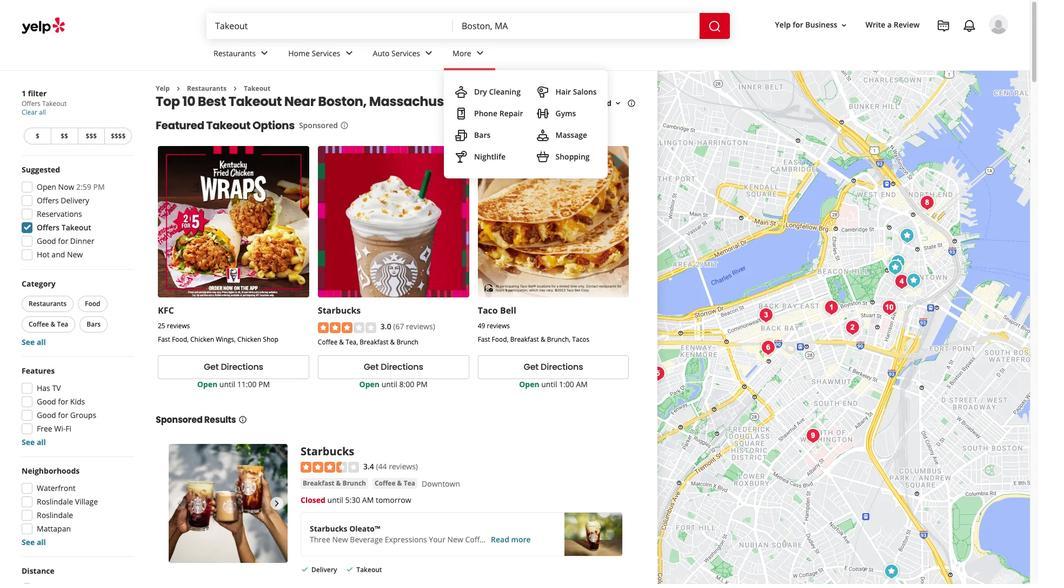 Task type: locate. For each thing, give the bounding box(es) containing it.
features
[[22, 366, 55, 376]]

3 get directions from the left
[[524, 361, 583, 373]]

0 horizontal spatial sponsored
[[156, 414, 203, 426]]

3 see all button from the top
[[22, 537, 46, 547]]

see all button down mattapan
[[22, 537, 46, 547]]

0 horizontal spatial brunch
[[343, 479, 366, 488]]

see for waterfront
[[22, 537, 35, 547]]

restaurants left 16 chevron right v2 image
[[187, 84, 227, 93]]

map region
[[628, 0, 1038, 584]]

$$ button
[[51, 128, 78, 144]]

open for taco bell
[[519, 379, 540, 389]]

1 vertical spatial reviews)
[[389, 461, 418, 471]]

0 vertical spatial bars
[[474, 130, 491, 140]]

wi-
[[54, 424, 66, 434]]

get directions up open until 8:00 pm
[[364, 361, 423, 373]]

2 horizontal spatial new
[[448, 534, 463, 545]]

1 vertical spatial starbucks image
[[885, 257, 906, 278]]

coffee down restaurants button
[[29, 320, 49, 329]]

all for features
[[37, 437, 46, 447]]

reviews down taco bell link
[[487, 321, 510, 331]]

pm right 11:00
[[259, 379, 270, 389]]

24 chevron down v2 image right more
[[474, 47, 487, 60]]

am for 5:30
[[362, 495, 374, 505]]

0 horizontal spatial pm
[[93, 182, 105, 192]]

yelp for yelp link
[[156, 84, 170, 93]]

0 vertical spatial delivery
[[61, 195, 89, 206]]

see all button up features
[[22, 337, 46, 347]]

1 horizontal spatial 24 chevron down v2 image
[[343, 47, 356, 60]]

bell
[[500, 305, 516, 317]]

2 vertical spatial see all button
[[22, 537, 46, 547]]

0 horizontal spatial get
[[204, 361, 219, 373]]

all down free
[[37, 437, 46, 447]]

16 checkmark v2 image
[[301, 565, 309, 574], [346, 565, 354, 574]]

2 see all from the top
[[22, 437, 46, 447]]

mattapan
[[37, 524, 71, 534]]

3.4 (44 reviews)
[[363, 461, 418, 471]]

0 vertical spatial am
[[576, 379, 588, 389]]

hair
[[556, 87, 571, 97]]

pm right 2:59
[[93, 182, 105, 192]]

menu containing dry cleaning
[[444, 70, 608, 178]]

all for category
[[37, 337, 46, 347]]

directions up 11:00
[[221, 361, 263, 373]]

16 info v2 image for featured takeout options
[[340, 121, 349, 130]]

until for taco bell
[[542, 379, 557, 389]]

coffee left read
[[465, 534, 488, 545]]

2 vertical spatial offers
[[37, 222, 60, 233]]

beverage
[[350, 534, 383, 545]]

16 chevron right v2 image
[[231, 84, 240, 93]]

all
[[39, 108, 46, 117], [37, 337, 46, 347], [37, 437, 46, 447], [37, 537, 46, 547]]

2 vertical spatial starbucks
[[310, 524, 348, 534]]

directions for kfc
[[221, 361, 263, 373]]

2 horizontal spatial get directions link
[[478, 355, 629, 379]]

lotus test kitchen image
[[891, 271, 913, 292]]

am
[[576, 379, 588, 389], [362, 495, 374, 505]]

starbucks link up the 3.4 star rating image at the left
[[301, 444, 354, 458]]

0 horizontal spatial breakfast
[[303, 479, 334, 488]]

get for taco bell
[[524, 361, 539, 373]]

three
[[310, 534, 330, 545]]

2 good from the top
[[37, 396, 56, 407]]

greco image
[[755, 304, 777, 326]]

search image
[[709, 20, 722, 33]]

new down dinner
[[67, 249, 83, 260]]

1 get directions link from the left
[[158, 355, 309, 379]]

24 chevron down v2 image left auto
[[343, 47, 356, 60]]

24 chevron down v2 image for home services
[[343, 47, 356, 60]]

new down the starbucks oleato™
[[332, 534, 348, 545]]

reviews)
[[406, 321, 435, 332], [389, 461, 418, 471]]

1 services from the left
[[312, 48, 341, 58]]

2 get from the left
[[364, 361, 379, 373]]

sponsored for sponsored results
[[156, 414, 203, 426]]

1 horizontal spatial services
[[392, 48, 420, 58]]

pauli's image
[[917, 192, 938, 213]]

reviews) for 3.0 (67 reviews)
[[406, 321, 435, 332]]

all for neighborhoods
[[37, 537, 46, 547]]

2 chicken from the left
[[238, 335, 261, 344]]

good for good for kids
[[37, 396, 56, 407]]

get up open until 1:00 am
[[524, 361, 539, 373]]

open up sponsored results
[[197, 379, 218, 389]]

category
[[22, 279, 56, 289]]

restaurants inside restaurants button
[[29, 299, 67, 308]]

2 horizontal spatial 16 info v2 image
[[627, 99, 636, 108]]

dry cleaning
[[474, 87, 521, 97]]

see all button for waterfront
[[22, 537, 46, 547]]

has
[[37, 383, 50, 393]]

2 24 chevron down v2 image from the left
[[343, 47, 356, 60]]

brunch
[[397, 337, 419, 347], [343, 479, 366, 488]]

2 vertical spatial restaurants
[[29, 299, 67, 308]]

0 vertical spatial sponsored
[[299, 120, 338, 131]]

1 horizontal spatial tea
[[404, 479, 415, 488]]

wow tikka image
[[647, 363, 669, 384]]

0 horizontal spatial 24 chevron down v2 image
[[422, 47, 435, 60]]

3 get directions link from the left
[[478, 355, 629, 379]]

1 vertical spatial see all button
[[22, 437, 46, 447]]

reviews) right (67
[[406, 321, 435, 332]]

1 horizontal spatial delivery
[[312, 565, 337, 574]]

0 vertical spatial yelp
[[775, 20, 791, 30]]

salons
[[573, 87, 597, 97]]

get directions for kfc
[[204, 361, 263, 373]]

services
[[312, 48, 341, 58], [392, 48, 420, 58]]

1 horizontal spatial pm
[[259, 379, 270, 389]]

1 horizontal spatial coffee & tea button
[[373, 478, 418, 489]]

hot
[[37, 249, 50, 260]]

restaurants
[[214, 48, 256, 58], [187, 84, 227, 93], [29, 299, 67, 308]]

coffee
[[29, 320, 49, 329], [318, 337, 338, 347], [375, 479, 396, 488], [465, 534, 488, 545]]

1 good from the top
[[37, 236, 56, 246]]

get down the coffee & tea, breakfast & brunch
[[364, 361, 379, 373]]

0 horizontal spatial reviews
[[167, 321, 190, 331]]

2 horizontal spatial get
[[524, 361, 539, 373]]

24 chevron down v2 image inside auto services link
[[422, 47, 435, 60]]

see all up features
[[22, 337, 46, 347]]

1 vertical spatial offers
[[37, 195, 59, 206]]

get directions link for taco bell
[[478, 355, 629, 379]]

offers down reservations in the top of the page
[[37, 222, 60, 233]]

all right clear
[[39, 108, 46, 117]]

0 vertical spatial offers
[[22, 99, 40, 108]]

closed until 5:30 am tomorrow
[[301, 495, 411, 505]]

for inside button
[[793, 20, 804, 30]]

1 roslindale from the top
[[37, 497, 73, 507]]

1 vertical spatial delivery
[[312, 565, 337, 574]]

24 chevron down v2 image right auto services
[[422, 47, 435, 60]]

kfc link
[[158, 305, 174, 317]]

bars right 24 bars v2 icon
[[474, 130, 491, 140]]

1 24 chevron down v2 image from the left
[[258, 47, 271, 60]]

1 horizontal spatial fast
[[478, 335, 490, 344]]

3 see from the top
[[22, 537, 35, 547]]

0 horizontal spatial new
[[67, 249, 83, 260]]

2 vertical spatial 16 info v2 image
[[238, 415, 247, 424]]

0 vertical spatial see all
[[22, 337, 46, 347]]

home services
[[288, 48, 341, 58]]

16 info v2 image
[[627, 99, 636, 108], [340, 121, 349, 130], [238, 415, 247, 424]]

$$$ button
[[78, 128, 105, 144]]

get directions link for kfc
[[158, 355, 309, 379]]

1 vertical spatial yelp
[[156, 84, 170, 93]]

offers for offers takeout
[[37, 222, 60, 233]]

24 chevron down v2 image
[[422, 47, 435, 60], [474, 47, 487, 60]]

auto services link
[[364, 39, 444, 70]]

1 see from the top
[[22, 337, 35, 347]]

1 horizontal spatial bars
[[474, 130, 491, 140]]

see all down free
[[22, 437, 46, 447]]

& inside taco bell 49 reviews fast food, breakfast & brunch, tacos
[[541, 335, 546, 344]]

coffee & tea
[[29, 320, 68, 329], [375, 479, 415, 488]]

get
[[204, 361, 219, 373], [364, 361, 379, 373], [524, 361, 539, 373]]

get directions link for starbucks
[[318, 355, 469, 379]]

24 chevron down v2 image left home
[[258, 47, 271, 60]]

clear all link
[[22, 108, 46, 117]]

0 horizontal spatial 24 chevron down v2 image
[[258, 47, 271, 60]]

brad k. image
[[989, 15, 1009, 34]]

write a review link
[[862, 15, 924, 35]]

good down has tv
[[37, 396, 56, 407]]

2 get directions link from the left
[[318, 355, 469, 379]]

group containing category
[[19, 279, 134, 348]]

1 vertical spatial see all
[[22, 437, 46, 447]]

get directions
[[204, 361, 263, 373], [364, 361, 423, 373], [524, 361, 583, 373]]

24 chevron down v2 image for more
[[474, 47, 487, 60]]

2 roslindale from the top
[[37, 510, 73, 520]]

see up features
[[22, 337, 35, 347]]

get directions up open until 11:00 pm
[[204, 361, 263, 373]]

0 horizontal spatial get directions link
[[158, 355, 309, 379]]

starbucks
[[318, 305, 361, 317], [301, 444, 354, 458], [310, 524, 348, 534]]

1 horizontal spatial food,
[[492, 335, 509, 344]]

takeout down the 'filter'
[[42, 99, 67, 108]]

starbucks oleato™
[[310, 524, 381, 534]]

3.0
[[381, 321, 391, 332]]

coffee & tea button up "tomorrow"
[[373, 478, 418, 489]]

24 happy hour v2 image
[[455, 150, 468, 163]]

& down the 3.4 star rating image at the left
[[336, 479, 341, 488]]

None search field
[[207, 13, 732, 39]]

good up free
[[37, 410, 56, 420]]

sponsored left results on the bottom left of page
[[156, 414, 203, 426]]

breakfast up "closed"
[[303, 479, 334, 488]]

offers down the 'filter'
[[22, 99, 40, 108]]

3 good from the top
[[37, 410, 56, 420]]

get up open until 11:00 pm
[[204, 361, 219, 373]]

& down restaurants button
[[51, 320, 55, 329]]

0 vertical spatial good
[[37, 236, 56, 246]]

1 horizontal spatial am
[[576, 379, 588, 389]]

1
[[22, 88, 26, 98]]

services right home
[[312, 48, 341, 58]]

brunch up 5:30
[[343, 479, 366, 488]]

restaurants inside business categories element
[[214, 48, 256, 58]]

2 get directions from the left
[[364, 361, 423, 373]]

$ button
[[24, 128, 51, 144]]

group containing features
[[18, 366, 134, 448]]

restaurants link left 16 chevron right v2 image
[[187, 84, 227, 93]]

pm
[[93, 182, 105, 192], [259, 379, 270, 389], [416, 379, 428, 389]]

1 horizontal spatial none field
[[462, 20, 691, 32]]

2 horizontal spatial breakfast
[[510, 335, 539, 344]]

see all
[[22, 337, 46, 347], [22, 437, 46, 447], [22, 537, 46, 547]]

takeout right 16 chevron right v2 image
[[244, 84, 271, 93]]

24 chevron down v2 image inside home services link
[[343, 47, 356, 60]]

coffee & tea inside coffee & tea link
[[375, 479, 415, 488]]

gyms
[[556, 108, 576, 118]]

$$$$ button
[[105, 128, 132, 144]]

more link
[[444, 39, 495, 70]]

menu
[[444, 70, 608, 178]]

24 chevron down v2 image inside more link
[[474, 47, 487, 60]]

(44
[[376, 461, 387, 471]]

takeout down beverage
[[357, 565, 382, 574]]

2 reviews from the left
[[487, 321, 510, 331]]

3 get from the left
[[524, 361, 539, 373]]

roslindale up mattapan
[[37, 510, 73, 520]]

starbucks link up 3 star rating 'image'
[[318, 305, 361, 317]]

2 horizontal spatial get directions
[[524, 361, 583, 373]]

0 horizontal spatial directions
[[221, 361, 263, 373]]

tea up "tomorrow"
[[404, 479, 415, 488]]

1 horizontal spatial 16 info v2 image
[[340, 121, 349, 130]]

until left 1:00 at the bottom of page
[[542, 379, 557, 389]]

offers takeout
[[37, 222, 91, 233]]

1 horizontal spatial directions
[[381, 361, 423, 373]]

business categories element
[[205, 39, 1009, 178]]

chicken left shop
[[238, 335, 261, 344]]

restaurants up 16 chevron right v2 image
[[214, 48, 256, 58]]

get directions link
[[158, 355, 309, 379], [318, 355, 469, 379], [478, 355, 629, 379]]

10
[[182, 93, 195, 111]]

delivery down open now 2:59 pm
[[61, 195, 89, 206]]

restaurants down category
[[29, 299, 67, 308]]

breakfast down the bell
[[510, 335, 539, 344]]

delivery down three at the left bottom
[[312, 565, 337, 574]]

1 reviews from the left
[[167, 321, 190, 331]]

all down mattapan
[[37, 537, 46, 547]]

24 shopping v2 image
[[536, 150, 549, 163]]

massage link
[[532, 124, 601, 146]]

1 see all button from the top
[[22, 337, 46, 347]]

1 horizontal spatial 24 chevron down v2 image
[[474, 47, 487, 60]]

1 vertical spatial see
[[22, 437, 35, 447]]

starbucks image
[[896, 225, 918, 246], [885, 257, 906, 278]]

3 directions from the left
[[541, 361, 583, 373]]

pm right 8:00
[[416, 379, 428, 389]]

yelp left 16 chevron right v2 icon
[[156, 84, 170, 93]]

reviews
[[167, 321, 190, 331], [487, 321, 510, 331]]

until down breakfast & brunch link
[[328, 495, 343, 505]]

0 horizontal spatial coffee & tea
[[29, 320, 68, 329]]

0 horizontal spatial yelp
[[156, 84, 170, 93]]

kfc image
[[881, 561, 902, 582]]

1 16 checkmark v2 image from the left
[[301, 565, 309, 574]]

0 vertical spatial coffee & tea
[[29, 320, 68, 329]]

taco bell link
[[478, 305, 516, 317]]

24 salon v2 image
[[536, 85, 549, 98]]

starbucks up 3 star rating 'image'
[[318, 305, 361, 317]]

starbucks image up subway image
[[896, 225, 918, 246]]

2 none field from the left
[[462, 20, 691, 32]]

1 horizontal spatial 16 checkmark v2 image
[[346, 565, 354, 574]]

0 vertical spatial restaurants
[[214, 48, 256, 58]]

0 vertical spatial starbucks link
[[318, 305, 361, 317]]

$$$
[[86, 131, 97, 141]]

reviews inside taco bell 49 reviews fast food, breakfast & brunch, tacos
[[487, 321, 510, 331]]

2 24 chevron down v2 image from the left
[[474, 47, 487, 60]]

24 chevron down v2 image
[[258, 47, 271, 60], [343, 47, 356, 60]]

services for home services
[[312, 48, 341, 58]]

breakfast & brunch
[[303, 479, 366, 488]]

0 horizontal spatial none field
[[215, 20, 445, 32]]

0 horizontal spatial 16 checkmark v2 image
[[301, 565, 309, 574]]

open down suggested on the top of page
[[37, 182, 56, 192]]

see all down mattapan
[[22, 537, 46, 547]]

sponsored results
[[156, 414, 236, 426]]

1 horizontal spatial get
[[364, 361, 379, 373]]

$$
[[61, 131, 68, 141]]

2 fast from the left
[[478, 335, 490, 344]]

auto
[[373, 48, 390, 58]]

24 dry cleaning v2 image
[[455, 85, 468, 98]]

good
[[37, 236, 56, 246], [37, 396, 56, 407], [37, 410, 56, 420]]

1 24 chevron down v2 image from the left
[[422, 47, 435, 60]]

1 horizontal spatial breakfast
[[360, 337, 389, 347]]

am right 5:30
[[362, 495, 374, 505]]

see all button
[[22, 337, 46, 347], [22, 437, 46, 447], [22, 537, 46, 547]]

open for kfc
[[197, 379, 218, 389]]

directions up 8:00
[[381, 361, 423, 373]]

& inside button
[[336, 479, 341, 488]]

for left business
[[793, 20, 804, 30]]

hair salons link
[[532, 81, 601, 103]]

open left 1:00 at the bottom of page
[[519, 379, 540, 389]]

starbucks up three at the left bottom
[[310, 524, 348, 534]]

1 horizontal spatial get directions
[[364, 361, 423, 373]]

1 get directions from the left
[[204, 361, 263, 373]]

2 services from the left
[[392, 48, 420, 58]]

see all button down free
[[22, 437, 46, 447]]

see up "neighborhoods"
[[22, 437, 35, 447]]

coffee & tea up "tomorrow"
[[375, 479, 415, 488]]

brunch,
[[547, 335, 571, 344]]

until left 8:00
[[382, 379, 397, 389]]

2 see all button from the top
[[22, 437, 46, 447]]

get directions up open until 1:00 am
[[524, 361, 583, 373]]

new
[[67, 249, 83, 260], [332, 534, 348, 545], [448, 534, 463, 545]]

1 vertical spatial 16 info v2 image
[[340, 121, 349, 130]]

starbucks image up the moon & flower house -boston 'image'
[[885, 257, 906, 278]]

open for starbucks
[[359, 379, 380, 389]]

16 info v2 image for top 10 best takeout near boston, massachusetts
[[627, 99, 636, 108]]

bars
[[474, 130, 491, 140], [87, 320, 101, 329]]

2 vertical spatial see
[[22, 537, 35, 547]]

get directions link down wings, on the left bottom of page
[[158, 355, 309, 379]]

reviews) for 3.4 (44 reviews)
[[389, 461, 418, 471]]

& inside group
[[51, 320, 55, 329]]

for
[[793, 20, 804, 30], [58, 236, 68, 246], [58, 396, 68, 407], [58, 410, 68, 420]]

2 directions from the left
[[381, 361, 423, 373]]

has tv
[[37, 383, 61, 393]]

None field
[[215, 20, 445, 32], [462, 20, 691, 32]]

bacco's fine foods image
[[821, 297, 842, 318]]

0 horizontal spatial food,
[[172, 335, 189, 344]]

0 horizontal spatial fast
[[158, 335, 170, 344]]

1 vertical spatial bars
[[87, 320, 101, 329]]

get directions link down the brunch,
[[478, 355, 629, 379]]

group
[[18, 164, 134, 263], [19, 279, 134, 348], [18, 366, 134, 448], [18, 466, 134, 548]]

1 vertical spatial tea
[[404, 479, 415, 488]]

reviews right 25
[[167, 321, 190, 331]]

16 chevron right v2 image
[[174, 84, 183, 93]]

1 see all from the top
[[22, 337, 46, 347]]

2 16 checkmark v2 image from the left
[[346, 565, 354, 574]]

0 horizontal spatial delivery
[[61, 195, 89, 206]]

roslindale village
[[37, 497, 98, 507]]

1 vertical spatial roslindale
[[37, 510, 73, 520]]

coffee & tea down restaurants button
[[29, 320, 68, 329]]

1 horizontal spatial reviews
[[487, 321, 510, 331]]

services right auto
[[392, 48, 420, 58]]

new right your
[[448, 534, 463, 545]]

bars link
[[451, 124, 528, 146]]

fast inside taco bell 49 reviews fast food, breakfast & brunch, tacos
[[478, 335, 490, 344]]

see up distance
[[22, 537, 35, 547]]

0 vertical spatial restaurants link
[[205, 39, 280, 70]]

0 horizontal spatial bars
[[87, 320, 101, 329]]

all up features
[[37, 337, 46, 347]]

read
[[491, 534, 509, 545]]

tea
[[57, 320, 68, 329], [404, 479, 415, 488]]

1 vertical spatial am
[[362, 495, 374, 505]]

takeout up dinner
[[62, 222, 91, 233]]

1 vertical spatial brunch
[[343, 479, 366, 488]]

until for starbucks
[[382, 379, 397, 389]]

fast down 49
[[478, 335, 490, 344]]

1 vertical spatial sponsored
[[156, 414, 203, 426]]

breakfast inside breakfast & brunch button
[[303, 479, 334, 488]]

1 directions from the left
[[221, 361, 263, 373]]

2 see from the top
[[22, 437, 35, 447]]

takeout inside 1 filter offers takeout clear all
[[42, 99, 67, 108]]

0 horizontal spatial get directions
[[204, 361, 263, 373]]

1 horizontal spatial yelp
[[775, 20, 791, 30]]

coffee down (44
[[375, 479, 396, 488]]

1 none field from the left
[[215, 20, 445, 32]]

fast down 25
[[158, 335, 170, 344]]

three new beverage expressions your new coffee ritual
[[310, 534, 510, 545]]

2 vertical spatial see all
[[22, 537, 46, 547]]

1 fast from the left
[[158, 335, 170, 344]]

0 vertical spatial coffee & tea button
[[22, 316, 75, 333]]

good for good for dinner
[[37, 236, 56, 246]]

breakfast inside taco bell 49 reviews fast food, breakfast & brunch, tacos
[[510, 335, 539, 344]]

1 food, from the left
[[172, 335, 189, 344]]

breakfast & brunch link
[[301, 478, 368, 489]]

breakfast down 3.0
[[360, 337, 389, 347]]

0 vertical spatial see
[[22, 337, 35, 347]]

yelp inside yelp for business button
[[775, 20, 791, 30]]

1 horizontal spatial coffee & tea
[[375, 479, 415, 488]]

0 horizontal spatial chicken
[[190, 335, 214, 344]]

mike & patty's - boston image
[[842, 317, 864, 338]]

1 get from the left
[[204, 361, 219, 373]]

for down offers takeout
[[58, 236, 68, 246]]

taco bell image
[[903, 270, 925, 291]]

roslindale down waterfront
[[37, 497, 73, 507]]

brunch down 3.0 (67 reviews)
[[397, 337, 419, 347]]

get for kfc
[[204, 361, 219, 373]]

0 horizontal spatial services
[[312, 48, 341, 58]]

am for 1:00
[[576, 379, 588, 389]]

distance option group
[[18, 566, 134, 584]]

0 vertical spatial roslindale
[[37, 497, 73, 507]]

16 info v2 image right results on the bottom left of page
[[238, 415, 247, 424]]

food, down taco bell link
[[492, 335, 509, 344]]

gyms link
[[532, 103, 601, 124]]

2 food, from the left
[[492, 335, 509, 344]]

phone repair link
[[451, 103, 528, 124]]

3 see all from the top
[[22, 537, 46, 547]]

2 vertical spatial good
[[37, 410, 56, 420]]

dry
[[474, 87, 487, 97]]

pm inside group
[[93, 182, 105, 192]]

& left the brunch,
[[541, 335, 546, 344]]

2 horizontal spatial directions
[[541, 361, 583, 373]]

1 horizontal spatial sponsored
[[299, 120, 338, 131]]

16 info v2 image right 16 chevron down v2 icon
[[627, 99, 636, 108]]

1 vertical spatial good
[[37, 396, 56, 407]]

food, inside taco bell 49 reviews fast food, breakfast & brunch, tacos
[[492, 335, 509, 344]]

until for kfc
[[220, 379, 235, 389]]

16 info v2 image down "boston,"
[[340, 121, 349, 130]]

bars inside bars link
[[474, 130, 491, 140]]

hair salons
[[556, 87, 597, 97]]

1 chicken from the left
[[190, 335, 214, 344]]

1 vertical spatial starbucks link
[[301, 444, 354, 458]]



Task type: vqa. For each thing, say whether or not it's contained in the screenshot.
"CATEGORY"
yes



Task type: describe. For each thing, give the bounding box(es) containing it.
now
[[58, 182, 74, 192]]

coffee & tea link
[[373, 478, 418, 489]]

shopping link
[[532, 146, 601, 168]]

next image
[[270, 497, 283, 510]]

read more
[[491, 534, 531, 545]]

options
[[253, 118, 295, 133]]

coffee inside group
[[29, 320, 49, 329]]

hot and new
[[37, 249, 83, 260]]

open inside group
[[37, 182, 56, 192]]

village
[[75, 497, 98, 507]]

pm for kfc
[[259, 379, 270, 389]]

suggested
[[22, 164, 60, 175]]

offers inside 1 filter offers takeout clear all
[[22, 99, 40, 108]]

24 chevron down v2 image for auto services
[[422, 47, 435, 60]]

0 vertical spatial starbucks image
[[896, 225, 918, 246]]

group containing suggested
[[18, 164, 134, 263]]

get directions for starbucks
[[364, 361, 423, 373]]

neighborhoods
[[22, 466, 80, 476]]

24 bars v2 image
[[455, 129, 468, 142]]

phone
[[474, 108, 498, 118]]

nightlife link
[[451, 146, 528, 168]]

notifications image
[[963, 19, 976, 32]]

menu inside business categories element
[[444, 70, 608, 178]]

11:00
[[237, 379, 257, 389]]

25
[[158, 321, 165, 331]]

see all for has tv
[[22, 437, 46, 447]]

pm for starbucks
[[416, 379, 428, 389]]

24 gyms v2 image
[[536, 107, 549, 120]]

food
[[85, 299, 100, 308]]

8:00
[[399, 379, 414, 389]]

bars inside the "bars" button
[[87, 320, 101, 329]]

for for kids
[[58, 396, 68, 407]]

wings,
[[216, 335, 236, 344]]

Find text field
[[215, 20, 445, 32]]

sort:
[[537, 98, 553, 108]]

user actions element
[[767, 14, 1024, 80]]

1 vertical spatial restaurants
[[187, 84, 227, 93]]

Near text field
[[462, 20, 691, 32]]

none field near
[[462, 20, 691, 32]]

projects image
[[937, 19, 950, 32]]

tea,
[[346, 337, 358, 347]]

3.4
[[363, 461, 374, 471]]

reviews inside kfc 25 reviews fast food, chicken wings, chicken shop
[[167, 321, 190, 331]]

coffee down 3 star rating 'image'
[[318, 337, 338, 347]]

massachusetts
[[369, 93, 469, 111]]

featured
[[156, 118, 204, 133]]

and
[[52, 249, 65, 260]]

phone repair
[[474, 108, 523, 118]]

0 vertical spatial starbucks
[[318, 305, 361, 317]]

fast inside kfc 25 reviews fast food, chicken wings, chicken shop
[[158, 335, 170, 344]]

nightlife
[[474, 151, 506, 162]]

3.0 (67 reviews)
[[381, 321, 435, 332]]

good for dinner
[[37, 236, 94, 246]]

24 chevron down v2 image for restaurants
[[258, 47, 271, 60]]

massage
[[556, 130, 587, 140]]

shopping
[[556, 151, 590, 162]]

for for dinner
[[58, 236, 68, 246]]

get for starbucks
[[364, 361, 379, 373]]

16 chevron down v2 image
[[840, 21, 849, 30]]

5:30
[[345, 495, 360, 505]]

slideshow element
[[169, 444, 288, 563]]

& down (67
[[390, 337, 395, 347]]

roslindale for roslindale village
[[37, 497, 73, 507]]

get directions for taco bell
[[524, 361, 583, 373]]

directions for taco
[[541, 361, 583, 373]]

takeout inside group
[[62, 222, 91, 233]]

best
[[198, 93, 226, 111]]

takeout down "best"
[[206, 118, 251, 133]]

16 checkmark v2 image for takeout
[[346, 565, 354, 574]]

24 massage v2 image
[[536, 129, 549, 142]]

kfc 25 reviews fast food, chicken wings, chicken shop
[[158, 305, 278, 344]]

previous image
[[173, 497, 186, 510]]

boston,
[[318, 93, 367, 111]]

sponsored for sponsored
[[299, 120, 338, 131]]

fi
[[66, 424, 71, 434]]

tacos
[[572, 335, 590, 344]]

1:00
[[559, 379, 574, 389]]

good for good for groups
[[37, 410, 56, 420]]

1 horizontal spatial new
[[332, 534, 348, 545]]

1 horizontal spatial brunch
[[397, 337, 419, 347]]

1 vertical spatial starbucks
[[301, 444, 354, 458]]

16 chevron down v2 image
[[614, 99, 623, 108]]

see all for waterfront
[[22, 537, 46, 547]]

featured takeout options
[[156, 118, 295, 133]]

a
[[888, 20, 892, 30]]

write
[[866, 20, 886, 30]]

food, inside kfc 25 reviews fast food, chicken wings, chicken shop
[[172, 335, 189, 344]]

clear
[[22, 108, 37, 117]]

group containing neighborhoods
[[18, 466, 134, 548]]

downtown
[[422, 479, 460, 489]]

top
[[156, 93, 180, 111]]

49
[[478, 321, 485, 331]]

0 vertical spatial tea
[[57, 320, 68, 329]]

24 phone repair v2 image
[[455, 107, 468, 120]]

brunch inside button
[[343, 479, 366, 488]]

delivery inside group
[[61, 195, 89, 206]]

more
[[511, 534, 531, 545]]

none field find
[[215, 20, 445, 32]]

see all button for has tv
[[22, 437, 46, 447]]

ritual
[[490, 534, 510, 545]]

0 horizontal spatial 16 info v2 image
[[238, 415, 247, 424]]

more
[[453, 48, 471, 58]]

bars button
[[80, 316, 108, 333]]

open until 11:00 pm
[[197, 379, 270, 389]]

cleaning
[[489, 87, 521, 97]]

for for business
[[793, 20, 804, 30]]

3 star rating image
[[318, 322, 376, 333]]

takeout link
[[244, 84, 271, 93]]

$
[[36, 131, 39, 141]]

free
[[37, 424, 52, 434]]

takeout up options
[[229, 93, 282, 111]]

free wi-fi
[[37, 424, 71, 434]]

16 checkmark v2 image for delivery
[[301, 565, 309, 574]]

auto services
[[373, 48, 420, 58]]

shop
[[263, 335, 278, 344]]

kids
[[70, 396, 85, 407]]

offers delivery
[[37, 195, 89, 206]]

groups
[[70, 410, 96, 420]]

& up "tomorrow"
[[397, 479, 402, 488]]

tv
[[52, 383, 61, 393]]

repair
[[500, 108, 523, 118]]

0 horizontal spatial coffee & tea button
[[22, 316, 75, 333]]

kfc
[[158, 305, 174, 317]]

all spice image
[[802, 425, 824, 446]]

all inside 1 filter offers takeout clear all
[[39, 108, 46, 117]]

offers for offers delivery
[[37, 195, 59, 206]]

see for has tv
[[22, 437, 35, 447]]

open until 8:00 pm
[[359, 379, 428, 389]]

1 vertical spatial restaurants link
[[187, 84, 227, 93]]

roslindale for roslindale
[[37, 510, 73, 520]]

moon & flower house -boston image
[[879, 297, 900, 318]]

yelp for yelp for business
[[775, 20, 791, 30]]

subway image
[[887, 251, 909, 273]]

your
[[429, 534, 446, 545]]

pressed cafe image
[[757, 337, 779, 358]]

services for auto services
[[392, 48, 420, 58]]

review
[[894, 20, 920, 30]]

results
[[204, 414, 236, 426]]

& left tea,
[[339, 337, 344, 347]]

open until 1:00 am
[[519, 379, 588, 389]]

1 filter offers takeout clear all
[[22, 88, 67, 117]]

reservations
[[37, 209, 82, 219]]

write a review
[[866, 20, 920, 30]]

for for groups
[[58, 410, 68, 420]]

$$$$
[[111, 131, 126, 141]]

restaurants button
[[22, 296, 74, 312]]

home
[[288, 48, 310, 58]]

yelp for business button
[[771, 15, 853, 35]]

1 vertical spatial coffee & tea button
[[373, 478, 418, 489]]

3.4 star rating image
[[301, 462, 359, 473]]



